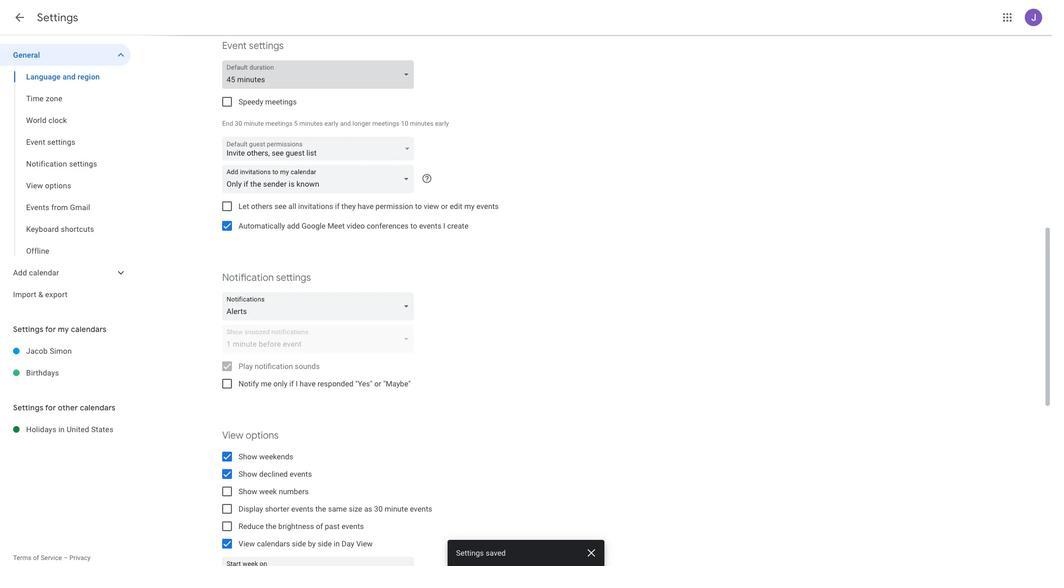 Task type: describe. For each thing, give the bounding box(es) containing it.
2 early from the left
[[435, 120, 449, 127]]

create
[[447, 222, 468, 230]]

view calendars side by side in day view
[[239, 540, 373, 548]]

let others see all invitations if they have permission to view or edit my events
[[239, 202, 499, 211]]

1 horizontal spatial notification settings
[[222, 272, 311, 284]]

group containing language and region
[[0, 66, 131, 262]]

events up numbers
[[290, 470, 312, 479]]

terms of service – privacy
[[13, 554, 91, 562]]

same
[[328, 505, 347, 514]]

sounds
[[295, 362, 320, 371]]

terms of service link
[[13, 554, 62, 562]]

simon
[[50, 347, 72, 356]]

longer
[[353, 120, 371, 127]]

saved
[[486, 549, 506, 558]]

1 horizontal spatial i
[[443, 222, 445, 230]]

holidays
[[26, 425, 56, 434]]

let
[[239, 202, 249, 211]]

jacob
[[26, 347, 48, 356]]

show week numbers
[[239, 487, 309, 496]]

reduce the brightness of past events
[[239, 522, 364, 531]]

all
[[288, 202, 296, 211]]

"maybe"
[[383, 380, 411, 388]]

meetings left 10
[[372, 120, 399, 127]]

general
[[13, 51, 40, 59]]

1 vertical spatial see
[[275, 202, 287, 211]]

0 horizontal spatial of
[[33, 554, 39, 562]]

events down view
[[419, 222, 441, 230]]

2 minutes from the left
[[410, 120, 433, 127]]

view down 'reduce'
[[239, 540, 255, 548]]

0 horizontal spatial event
[[26, 138, 45, 146]]

0 vertical spatial if
[[335, 202, 340, 211]]

0 vertical spatial event
[[222, 40, 247, 52]]

speedy
[[239, 97, 263, 106]]

day
[[342, 540, 354, 548]]

weekends
[[259, 453, 293, 461]]

privacy
[[69, 554, 91, 562]]

events
[[26, 203, 49, 212]]

0 horizontal spatial event settings
[[26, 138, 75, 146]]

1 vertical spatial in
[[334, 540, 340, 548]]

automatically add google meet video conferences to events i create
[[239, 222, 468, 230]]

play notification sounds
[[239, 362, 320, 371]]

reduce
[[239, 522, 264, 531]]

1 vertical spatial my
[[58, 325, 69, 334]]

export
[[45, 290, 68, 299]]

me
[[261, 380, 272, 388]]

calendar
[[29, 268, 59, 277]]

view up the events
[[26, 181, 43, 190]]

1 vertical spatial have
[[300, 380, 316, 388]]

meet
[[327, 222, 345, 230]]

settings for settings
[[37, 11, 78, 25]]

add
[[13, 268, 27, 277]]

size
[[349, 505, 362, 514]]

view right day
[[356, 540, 373, 548]]

default guest permissions invite others, see guest list
[[227, 140, 317, 157]]

they
[[341, 202, 356, 211]]

events right edit
[[477, 202, 499, 211]]

shortcuts
[[61, 225, 94, 234]]

list
[[306, 149, 317, 157]]

settings for other calendars
[[13, 403, 116, 413]]

0 vertical spatial guest
[[249, 140, 265, 148]]

"yes"
[[355, 380, 373, 388]]

language and region
[[26, 72, 100, 81]]

time
[[26, 94, 44, 103]]

&
[[38, 290, 43, 299]]

conferences
[[367, 222, 409, 230]]

only
[[273, 380, 287, 388]]

gmail
[[70, 203, 90, 212]]

invitations
[[298, 202, 333, 211]]

5
[[294, 120, 298, 127]]

display shorter events the same size as 30 minute events
[[239, 505, 432, 514]]

notify me only if i have responded "yes" or "maybe"
[[239, 380, 411, 388]]

invite others, see guest list button
[[222, 137, 414, 163]]

notification settings inside group
[[26, 160, 97, 168]]

holidays in united states link
[[26, 419, 131, 441]]

show for show week numbers
[[239, 487, 257, 496]]

1 horizontal spatial notification
[[222, 272, 274, 284]]

meetings left 5
[[265, 120, 293, 127]]

show for show weekends
[[239, 453, 257, 461]]

show declined events
[[239, 470, 312, 479]]

jacob simon
[[26, 347, 72, 356]]

events down size
[[342, 522, 364, 531]]

1 side from the left
[[292, 540, 306, 548]]

1 vertical spatial i
[[296, 380, 298, 388]]

1 vertical spatial minute
[[385, 505, 408, 514]]

privacy link
[[69, 554, 91, 562]]

1 vertical spatial or
[[374, 380, 381, 388]]

events from gmail
[[26, 203, 90, 212]]

1 horizontal spatial or
[[441, 202, 448, 211]]

permission
[[376, 202, 413, 211]]

1 vertical spatial to
[[410, 222, 417, 230]]

default
[[227, 140, 247, 148]]

show weekends
[[239, 453, 293, 461]]

offline
[[26, 247, 49, 255]]

declined
[[259, 470, 288, 479]]

responded
[[318, 380, 353, 388]]

brightness
[[278, 522, 314, 531]]

import
[[13, 290, 36, 299]]

0 horizontal spatial options
[[45, 181, 71, 190]]

birthdays tree item
[[0, 362, 131, 384]]

meetings up 5
[[265, 97, 297, 106]]



Task type: locate. For each thing, give the bounding box(es) containing it.
calendars
[[71, 325, 107, 334], [80, 403, 116, 413], [257, 540, 290, 548]]

show for show declined events
[[239, 470, 257, 479]]

options
[[45, 181, 71, 190], [246, 430, 279, 442]]

of left past
[[316, 522, 323, 531]]

in left day
[[334, 540, 340, 548]]

as
[[364, 505, 372, 514]]

1 vertical spatial guest
[[286, 149, 305, 157]]

0 horizontal spatial minutes
[[299, 120, 323, 127]]

meetings
[[265, 97, 297, 106], [265, 120, 293, 127], [372, 120, 399, 127]]

in
[[58, 425, 65, 434], [334, 540, 340, 548]]

1 vertical spatial of
[[33, 554, 39, 562]]

0 vertical spatial have
[[358, 202, 374, 211]]

1 horizontal spatial event settings
[[222, 40, 284, 52]]

0 horizontal spatial or
[[374, 380, 381, 388]]

0 horizontal spatial notification
[[26, 160, 67, 168]]

2 show from the top
[[239, 470, 257, 479]]

2 side from the left
[[318, 540, 332, 548]]

1 for from the top
[[45, 325, 56, 334]]

1 vertical spatial show
[[239, 470, 257, 479]]

settings right go back 'image'
[[37, 11, 78, 25]]

view up show weekends at the left bottom of the page
[[222, 430, 243, 442]]

region
[[78, 72, 100, 81]]

settings for settings for my calendars
[[13, 325, 43, 334]]

guest down permissions
[[286, 149, 305, 157]]

1 vertical spatial calendars
[[80, 403, 116, 413]]

settings saved
[[456, 549, 506, 558]]

calendars up states
[[80, 403, 116, 413]]

minute
[[244, 120, 264, 127], [385, 505, 408, 514]]

notify
[[239, 380, 259, 388]]

end
[[222, 120, 233, 127]]

in inside tree item
[[58, 425, 65, 434]]

0 horizontal spatial 30
[[235, 120, 242, 127]]

1 horizontal spatial guest
[[286, 149, 305, 157]]

and left region
[[63, 72, 76, 81]]

0 vertical spatial minute
[[244, 120, 264, 127]]

1 early from the left
[[325, 120, 338, 127]]

automatically
[[239, 222, 285, 230]]

0 vertical spatial in
[[58, 425, 65, 434]]

1 vertical spatial options
[[246, 430, 279, 442]]

early up invite others, see guest list popup button
[[325, 120, 338, 127]]

to left view
[[415, 202, 422, 211]]

i left create on the top left
[[443, 222, 445, 230]]

30
[[235, 120, 242, 127], [374, 505, 383, 514]]

1 vertical spatial event settings
[[26, 138, 75, 146]]

edit
[[450, 202, 462, 211]]

calendars down 'reduce'
[[257, 540, 290, 548]]

1 vertical spatial event
[[26, 138, 45, 146]]

end 30 minute meetings 5 minutes early and longer meetings 10 minutes early
[[222, 120, 449, 127]]

1 horizontal spatial event
[[222, 40, 247, 52]]

minute right as
[[385, 505, 408, 514]]

have
[[358, 202, 374, 211], [300, 380, 316, 388]]

tree
[[0, 44, 131, 306]]

1 horizontal spatial and
[[340, 120, 351, 127]]

0 vertical spatial notification settings
[[26, 160, 97, 168]]

0 horizontal spatial side
[[292, 540, 306, 548]]

0 horizontal spatial my
[[58, 325, 69, 334]]

calendars up jacob simon tree item
[[71, 325, 107, 334]]

calendars for settings for my calendars
[[71, 325, 107, 334]]

0 vertical spatial show
[[239, 453, 257, 461]]

0 horizontal spatial have
[[300, 380, 316, 388]]

event settings
[[222, 40, 284, 52], [26, 138, 75, 146]]

for up jacob simon
[[45, 325, 56, 334]]

1 vertical spatial the
[[266, 522, 276, 531]]

notification inside group
[[26, 160, 67, 168]]

view options up events from gmail
[[26, 181, 71, 190]]

for
[[45, 325, 56, 334], [45, 403, 56, 413]]

or
[[441, 202, 448, 211], [374, 380, 381, 388]]

to
[[415, 202, 422, 211], [410, 222, 417, 230]]

0 vertical spatial the
[[315, 505, 326, 514]]

0 vertical spatial of
[[316, 522, 323, 531]]

side right by
[[318, 540, 332, 548]]

settings up holidays
[[13, 403, 43, 413]]

others
[[251, 202, 273, 211]]

0 vertical spatial calendars
[[71, 325, 107, 334]]

1 horizontal spatial side
[[318, 540, 332, 548]]

1 vertical spatial notification
[[222, 272, 274, 284]]

settings for my calendars
[[13, 325, 107, 334]]

settings up "jacob"
[[13, 325, 43, 334]]

general tree item
[[0, 44, 131, 66]]

1 vertical spatial and
[[340, 120, 351, 127]]

1 horizontal spatial minutes
[[410, 120, 433, 127]]

group
[[0, 66, 131, 262]]

minutes right 10
[[410, 120, 433, 127]]

my right edit
[[464, 202, 475, 211]]

permissions
[[267, 140, 303, 148]]

view options
[[26, 181, 71, 190], [222, 430, 279, 442]]

see left the all
[[275, 202, 287, 211]]

0 vertical spatial or
[[441, 202, 448, 211]]

notification settings down automatically
[[222, 272, 311, 284]]

have down sounds
[[300, 380, 316, 388]]

of right terms
[[33, 554, 39, 562]]

30 right as
[[374, 505, 383, 514]]

google
[[302, 222, 326, 230]]

1 horizontal spatial in
[[334, 540, 340, 548]]

invite
[[227, 149, 245, 157]]

options up show weekends at the left bottom of the page
[[246, 430, 279, 442]]

i right only
[[296, 380, 298, 388]]

0 vertical spatial i
[[443, 222, 445, 230]]

settings
[[249, 40, 284, 52], [47, 138, 75, 146], [69, 160, 97, 168], [276, 272, 311, 284]]

from
[[51, 203, 68, 212]]

settings
[[37, 11, 78, 25], [13, 325, 43, 334], [13, 403, 43, 413], [456, 549, 484, 558]]

10
[[401, 120, 408, 127]]

0 horizontal spatial if
[[289, 380, 294, 388]]

1 show from the top
[[239, 453, 257, 461]]

see inside default guest permissions invite others, see guest list
[[272, 149, 284, 157]]

to right conferences
[[410, 222, 417, 230]]

play
[[239, 362, 253, 371]]

keyboard shortcuts
[[26, 225, 94, 234]]

1 vertical spatial notification settings
[[222, 272, 311, 284]]

video
[[347, 222, 365, 230]]

2 vertical spatial calendars
[[257, 540, 290, 548]]

settings for my calendars tree
[[0, 340, 131, 384]]

early right 10
[[435, 120, 449, 127]]

display
[[239, 505, 263, 514]]

the
[[315, 505, 326, 514], [266, 522, 276, 531]]

world
[[26, 116, 46, 125]]

1 horizontal spatial 30
[[374, 505, 383, 514]]

guest
[[249, 140, 265, 148], [286, 149, 305, 157]]

0 vertical spatial my
[[464, 202, 475, 211]]

in left united
[[58, 425, 65, 434]]

0 vertical spatial 30
[[235, 120, 242, 127]]

speedy meetings
[[239, 97, 297, 106]]

events up reduce the brightness of past events
[[291, 505, 314, 514]]

and left longer
[[340, 120, 351, 127]]

other
[[58, 403, 78, 413]]

the left same
[[315, 505, 326, 514]]

1 horizontal spatial my
[[464, 202, 475, 211]]

jacob simon tree item
[[0, 340, 131, 362]]

1 vertical spatial if
[[289, 380, 294, 388]]

notification down automatically
[[222, 272, 274, 284]]

view
[[26, 181, 43, 190], [222, 430, 243, 442], [239, 540, 255, 548], [356, 540, 373, 548]]

0 vertical spatial view options
[[26, 181, 71, 190]]

1 horizontal spatial have
[[358, 202, 374, 211]]

events right as
[[410, 505, 432, 514]]

show down show weekends at the left bottom of the page
[[239, 470, 257, 479]]

united
[[67, 425, 89, 434]]

have right 'they'
[[358, 202, 374, 211]]

if right only
[[289, 380, 294, 388]]

0 horizontal spatial view options
[[26, 181, 71, 190]]

settings for settings for other calendars
[[13, 403, 43, 413]]

1 horizontal spatial if
[[335, 202, 340, 211]]

birthdays link
[[26, 362, 131, 384]]

1 horizontal spatial early
[[435, 120, 449, 127]]

minutes
[[299, 120, 323, 127], [410, 120, 433, 127]]

week
[[259, 487, 277, 496]]

2 for from the top
[[45, 403, 56, 413]]

show left weekends
[[239, 453, 257, 461]]

past
[[325, 522, 340, 531]]

options up events from gmail
[[45, 181, 71, 190]]

clock
[[48, 116, 67, 125]]

world clock
[[26, 116, 67, 125]]

0 horizontal spatial early
[[325, 120, 338, 127]]

30 right 'end'
[[235, 120, 242, 127]]

language
[[26, 72, 61, 81]]

or right the "yes"
[[374, 380, 381, 388]]

import & export
[[13, 290, 68, 299]]

1 vertical spatial for
[[45, 403, 56, 413]]

0 vertical spatial see
[[272, 149, 284, 157]]

0 horizontal spatial and
[[63, 72, 76, 81]]

holidays in united states
[[26, 425, 113, 434]]

1 horizontal spatial the
[[315, 505, 326, 514]]

minutes right 5
[[299, 120, 323, 127]]

0 vertical spatial options
[[45, 181, 71, 190]]

for for other
[[45, 403, 56, 413]]

minute down speedy
[[244, 120, 264, 127]]

by
[[308, 540, 316, 548]]

my up jacob simon tree item
[[58, 325, 69, 334]]

0 horizontal spatial the
[[266, 522, 276, 531]]

others,
[[247, 149, 270, 157]]

0 horizontal spatial guest
[[249, 140, 265, 148]]

add calendar
[[13, 268, 59, 277]]

zone
[[46, 94, 62, 103]]

early
[[325, 120, 338, 127], [435, 120, 449, 127]]

3 show from the top
[[239, 487, 257, 496]]

1 horizontal spatial minute
[[385, 505, 408, 514]]

0 vertical spatial event settings
[[222, 40, 284, 52]]

1 horizontal spatial options
[[246, 430, 279, 442]]

guest up others,
[[249, 140, 265, 148]]

for for my
[[45, 325, 56, 334]]

settings left saved
[[456, 549, 484, 558]]

notification settings up from
[[26, 160, 97, 168]]

side left by
[[292, 540, 306, 548]]

add
[[287, 222, 300, 230]]

0 horizontal spatial minute
[[244, 120, 264, 127]]

shorter
[[265, 505, 289, 514]]

calendars for settings for other calendars
[[80, 403, 116, 413]]

view options up show weekends at the left bottom of the page
[[222, 430, 279, 442]]

if left 'they'
[[335, 202, 340, 211]]

None field
[[222, 60, 418, 89], [222, 165, 418, 193], [222, 292, 418, 321], [222, 60, 418, 89], [222, 165, 418, 193], [222, 292, 418, 321]]

the down shorter at left
[[266, 522, 276, 531]]

terms
[[13, 554, 31, 562]]

1 horizontal spatial of
[[316, 522, 323, 531]]

settings heading
[[37, 11, 78, 25]]

numbers
[[279, 487, 309, 496]]

notification
[[255, 362, 293, 371]]

see down permissions
[[272, 149, 284, 157]]

1 vertical spatial 30
[[374, 505, 383, 514]]

1 minutes from the left
[[299, 120, 323, 127]]

1 vertical spatial view options
[[222, 430, 279, 442]]

0 vertical spatial and
[[63, 72, 76, 81]]

go back image
[[13, 11, 26, 24]]

0 vertical spatial for
[[45, 325, 56, 334]]

2 vertical spatial show
[[239, 487, 257, 496]]

0 vertical spatial to
[[415, 202, 422, 211]]

0 horizontal spatial in
[[58, 425, 65, 434]]

settings for settings saved
[[456, 549, 484, 558]]

1 horizontal spatial view options
[[222, 430, 279, 442]]

0 horizontal spatial notification settings
[[26, 160, 97, 168]]

time zone
[[26, 94, 62, 103]]

holidays in united states tree item
[[0, 419, 131, 441]]

notification down world clock
[[26, 160, 67, 168]]

states
[[91, 425, 113, 434]]

notification
[[26, 160, 67, 168], [222, 272, 274, 284]]

0 vertical spatial notification
[[26, 160, 67, 168]]

or left edit
[[441, 202, 448, 211]]

for left other
[[45, 403, 56, 413]]

service
[[41, 554, 62, 562]]

tree containing general
[[0, 44, 131, 306]]

show up display
[[239, 487, 257, 496]]

0 horizontal spatial i
[[296, 380, 298, 388]]



Task type: vqa. For each thing, say whether or not it's contained in the screenshot.
8 element
no



